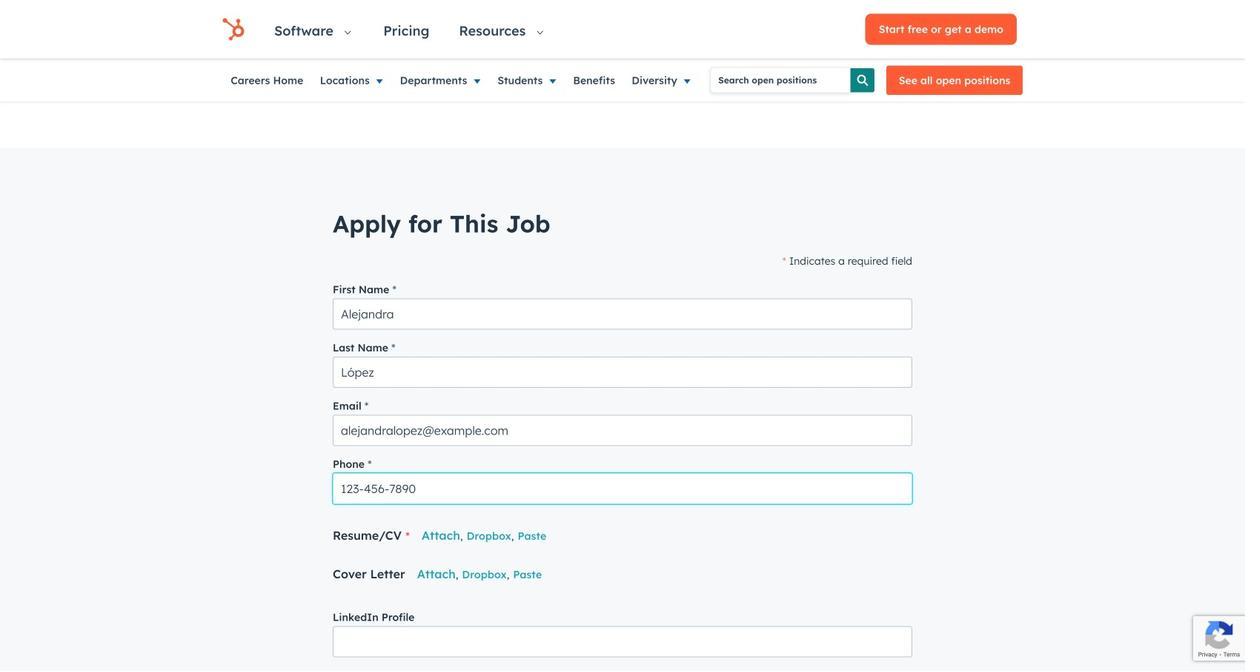 Task type: vqa. For each thing, say whether or not it's contained in the screenshot.
'HUBSPOT' icon
yes



Task type: locate. For each thing, give the bounding box(es) containing it.
None email field
[[333, 415, 913, 446]]

None text field
[[333, 473, 913, 504], [333, 626, 913, 657], [333, 473, 913, 504], [333, 626, 913, 657]]

None text field
[[333, 298, 913, 330], [333, 357, 913, 388], [333, 298, 913, 330], [333, 357, 913, 388]]



Task type: describe. For each thing, give the bounding box(es) containing it.
secondary menu menu bar
[[222, 59, 712, 101]]

hubspot image
[[222, 18, 245, 40]]

Search all open positions search field
[[712, 68, 851, 92]]



